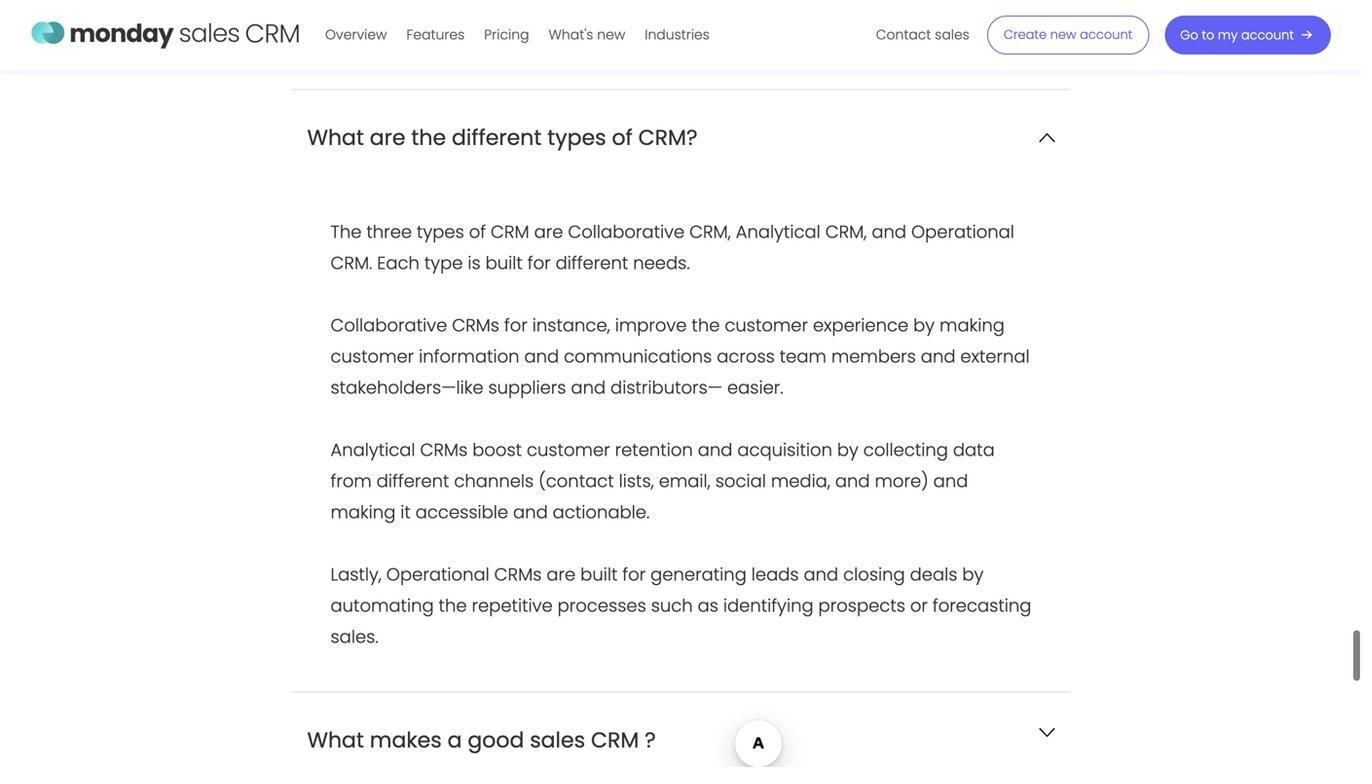 Task type: locate. For each thing, give the bounding box(es) containing it.
operational inside lastly, operational crms are built for generating leads and closing deals by automating the repetitive processes such as identifying prospects or forecasting sales.
[[387, 563, 490, 587]]

0 vertical spatial operational
[[912, 220, 1015, 244]]

crms left boost
[[420, 438, 468, 463]]

2 vertical spatial for
[[623, 563, 646, 587]]

analytical crms boost customer retention and acquisition by collecting data from different channels (contact lists, email, social media, and more) and making it accessible and actionable.
[[331, 438, 995, 525]]

needs.
[[633, 251, 690, 276]]

1 horizontal spatial customer
[[527, 438, 610, 463]]

new
[[597, 25, 626, 44], [1051, 26, 1077, 43]]

1 horizontal spatial types
[[548, 123, 606, 152]]

0 vertical spatial different
[[452, 123, 542, 152]]

new for what's
[[597, 25, 626, 44]]

?
[[645, 726, 656, 755]]

of up is
[[469, 220, 486, 244]]

0 horizontal spatial making
[[331, 500, 396, 525]]

built
[[486, 251, 523, 276], [581, 563, 618, 587]]

crm, up the experience
[[826, 220, 867, 244]]

customer up (contact
[[527, 438, 610, 463]]

sales right good
[[530, 726, 586, 755]]

by inside collaborative crms for instance, improve the customer experience by making customer information and communications across team members and external stakeholders—like suppliers and distributors— easier.
[[914, 313, 935, 338]]

are inside lastly, operational crms are built for generating leads and closing deals by automating the repetitive processes such as identifying prospects or forecasting sales.
[[547, 563, 576, 587]]

1 horizontal spatial by
[[914, 313, 935, 338]]

0 horizontal spatial new
[[597, 25, 626, 44]]

processes
[[558, 594, 647, 619]]

are
[[370, 123, 406, 152], [534, 220, 563, 244], [547, 563, 576, 587]]

making up external
[[940, 313, 1005, 338]]

create new account button
[[988, 16, 1150, 55]]

the inside collaborative crms for instance, improve the customer experience by making customer information and communications across team members and external stakeholders—like suppliers and distributors— easier.
[[692, 313, 720, 338]]

1 vertical spatial crms
[[420, 438, 468, 463]]

0 vertical spatial ﻿what
[[307, 123, 364, 152]]

are inside the three types of crm are collaborative crm, analytical crm, and operational crm. each type is built for different needs.
[[534, 220, 563, 244]]

go
[[1181, 26, 1199, 44]]

by left collecting
[[838, 438, 859, 463]]

built inside lastly, operational crms are built for generating leads and closing deals by automating the repetitive processes such as identifying prospects or forecasting sales.
[[581, 563, 618, 587]]

2 horizontal spatial customer
[[725, 313, 809, 338]]

2 vertical spatial by
[[963, 563, 984, 587]]

crm, up needs.
[[690, 220, 731, 244]]

1 ﻿what from the top
[[307, 123, 364, 152]]

team
[[780, 344, 827, 369]]

1 horizontal spatial new
[[1051, 26, 1077, 43]]

for inside collaborative crms for instance, improve the customer experience by making customer information and communications across team members and external stakeholders—like suppliers and distributors— easier.
[[505, 313, 528, 338]]

forecasting
[[933, 594, 1032, 619]]

2 vertical spatial different
[[377, 469, 450, 494]]

1 vertical spatial of
[[469, 220, 486, 244]]

boost
[[473, 438, 522, 463]]

﻿what inside ﻿what are the different types of crm? dropdown button
[[307, 123, 364, 152]]

industries link
[[635, 19, 720, 51]]

1 horizontal spatial collaborative
[[568, 220, 685, 244]]

1 vertical spatial are
[[534, 220, 563, 244]]

for right is
[[528, 251, 551, 276]]

analytical
[[736, 220, 821, 244], [331, 438, 416, 463]]

﻿what up the at the top of the page
[[307, 123, 364, 152]]

retention
[[615, 438, 693, 463]]

crm left the ?
[[591, 726, 639, 755]]

contact
[[876, 25, 932, 44]]

lists,
[[619, 469, 654, 494]]

2 vertical spatial customer
[[527, 438, 610, 463]]

built up processes
[[581, 563, 618, 587]]

1 vertical spatial crm
[[591, 726, 639, 755]]

collecting
[[864, 438, 949, 463]]

instance,
[[533, 313, 611, 338]]

to
[[1202, 26, 1215, 44]]

crm.
[[331, 251, 372, 276]]

crms inside lastly, operational crms are built for generating leads and closing deals by automating the repetitive processes such as identifying prospects or forecasting sales.
[[495, 563, 542, 587]]

crms up repetitive
[[495, 563, 542, 587]]

are up the three
[[370, 123, 406, 152]]

new inside button
[[1051, 26, 1077, 43]]

making inside collaborative crms for instance, improve the customer experience by making customer information and communications across team members and external stakeholders—like suppliers and distributors— easier.
[[940, 313, 1005, 338]]

1 horizontal spatial crm,
[[826, 220, 867, 244]]

create new account
[[1004, 26, 1133, 43]]

stakeholders—like
[[331, 375, 484, 400]]

﻿what inside ﻿what makes a good sales crm ? dropdown button
[[307, 726, 364, 755]]

information
[[419, 344, 520, 369]]

crm,
[[690, 220, 731, 244], [826, 220, 867, 244]]

crm?
[[639, 123, 698, 152]]

types up type
[[417, 220, 464, 244]]

what's
[[549, 25, 594, 44]]

account right create
[[1080, 26, 1133, 43]]

2 ﻿what from the top
[[307, 726, 364, 755]]

and inside the three types of crm are collaborative crm, analytical crm, and operational crm. each type is built for different needs.
[[872, 220, 907, 244]]

2 horizontal spatial by
[[963, 563, 984, 587]]

for inside the three types of crm are collaborative crm, analytical crm, and operational crm. each type is built for different needs.
[[528, 251, 551, 276]]

making inside 'analytical crms boost customer retention and acquisition by collecting data from different channels (contact lists, email, social media, and more) and making it accessible and actionable.'
[[331, 500, 396, 525]]

the
[[331, 220, 362, 244]]

0 horizontal spatial types
[[417, 220, 464, 244]]

1 vertical spatial ﻿what
[[307, 726, 364, 755]]

makes
[[370, 726, 442, 755]]

for inside lastly, operational crms are built for generating leads and closing deals by automating the repetitive processes such as identifying prospects or forecasting sales.
[[623, 563, 646, 587]]

main element
[[316, 0, 1332, 70]]

for up processes
[[623, 563, 646, 587]]

0 vertical spatial are
[[370, 123, 406, 152]]

type
[[425, 251, 463, 276]]

1 horizontal spatial account
[[1242, 26, 1295, 44]]

1 horizontal spatial operational
[[912, 220, 1015, 244]]

1 horizontal spatial sales
[[935, 25, 970, 44]]

more)
[[875, 469, 929, 494]]

0 vertical spatial for
[[528, 251, 551, 276]]

1 vertical spatial built
[[581, 563, 618, 587]]

0 vertical spatial sales
[[935, 25, 970, 44]]

crm
[[491, 220, 530, 244], [591, 726, 639, 755]]

making down "from"
[[331, 500, 396, 525]]

crms
[[452, 313, 500, 338], [420, 438, 468, 463], [495, 563, 542, 587]]

1 vertical spatial by
[[838, 438, 859, 463]]

crms inside collaborative crms for instance, improve the customer experience by making customer information and communications across team members and external stakeholders—like suppliers and distributors— easier.
[[452, 313, 500, 338]]

for left instance,
[[505, 313, 528, 338]]

0 vertical spatial crms
[[452, 313, 500, 338]]

1 vertical spatial sales
[[530, 726, 586, 755]]

sales right contact
[[935, 25, 970, 44]]

lastly,
[[331, 563, 382, 587]]

0 vertical spatial customer
[[725, 313, 809, 338]]

0 vertical spatial of
[[612, 123, 633, 152]]

0 vertical spatial analytical
[[736, 220, 821, 244]]

collaborative down each
[[331, 313, 447, 338]]

2 vertical spatial crms
[[495, 563, 542, 587]]

1 vertical spatial for
[[505, 313, 528, 338]]

types
[[548, 123, 606, 152], [417, 220, 464, 244]]

new right create
[[1051, 26, 1077, 43]]

are up processes
[[547, 563, 576, 587]]

sales
[[935, 25, 970, 44], [530, 726, 586, 755]]

1 vertical spatial collaborative
[[331, 313, 447, 338]]

go to my account button
[[1165, 16, 1332, 55]]

communications
[[564, 344, 712, 369]]

region
[[331, 217, 1032, 653]]

making
[[940, 313, 1005, 338], [331, 500, 396, 525]]

deals
[[910, 563, 958, 587]]

different
[[452, 123, 542, 152], [556, 251, 629, 276], [377, 469, 450, 494]]

account
[[1080, 26, 1133, 43], [1242, 26, 1295, 44]]

different inside 'analytical crms boost customer retention and acquisition by collecting data from different channels (contact lists, email, social media, and more) and making it accessible and actionable.'
[[377, 469, 450, 494]]

2 vertical spatial are
[[547, 563, 576, 587]]

0 vertical spatial collaborative
[[568, 220, 685, 244]]

1 horizontal spatial crm
[[591, 726, 639, 755]]

1 vertical spatial analytical
[[331, 438, 416, 463]]

social
[[716, 469, 767, 494]]

contact sales button
[[867, 19, 980, 51]]

﻿what are the different types of crm? button
[[292, 90, 1071, 178]]

external
[[961, 344, 1030, 369]]

for
[[528, 251, 551, 276], [505, 313, 528, 338], [623, 563, 646, 587]]

0 horizontal spatial by
[[838, 438, 859, 463]]

are inside dropdown button
[[370, 123, 406, 152]]

operational
[[912, 220, 1015, 244], [387, 563, 490, 587]]

0 horizontal spatial different
[[377, 469, 450, 494]]

1 horizontal spatial built
[[581, 563, 618, 587]]

improve
[[615, 313, 687, 338]]

identifying
[[724, 594, 814, 619]]

of left crm?
[[612, 123, 633, 152]]

0 horizontal spatial operational
[[387, 563, 490, 587]]

1 vertical spatial customer
[[331, 344, 414, 369]]

of inside dropdown button
[[612, 123, 633, 152]]

different inside dropdown button
[[452, 123, 542, 152]]

analytical inside 'analytical crms boost customer retention and acquisition by collecting data from different channels (contact lists, email, social media, and more) and making it accessible and actionable.'
[[331, 438, 416, 463]]

1 vertical spatial the
[[692, 313, 720, 338]]

0 vertical spatial crm
[[491, 220, 530, 244]]

by up "members"
[[914, 313, 935, 338]]

0 vertical spatial types
[[548, 123, 606, 152]]

analytical inside the three types of crm are collaborative crm, analytical crm, and operational crm. each type is built for different needs.
[[736, 220, 821, 244]]

features
[[407, 25, 465, 44]]

built right is
[[486, 251, 523, 276]]

of inside the three types of crm are collaborative crm, analytical crm, and operational crm. each type is built for different needs.
[[469, 220, 486, 244]]

1 vertical spatial different
[[556, 251, 629, 276]]

0 vertical spatial by
[[914, 313, 935, 338]]

0 horizontal spatial crm,
[[690, 220, 731, 244]]

1 vertical spatial operational
[[387, 563, 490, 587]]

2 vertical spatial the
[[439, 594, 467, 619]]

0 horizontal spatial analytical
[[331, 438, 416, 463]]

my
[[1219, 26, 1238, 44]]

1 horizontal spatial different
[[452, 123, 542, 152]]

0 horizontal spatial crm
[[491, 220, 530, 244]]

customer inside 'analytical crms boost customer retention and acquisition by collecting data from different channels (contact lists, email, social media, and more) and making it accessible and actionable.'
[[527, 438, 610, 463]]

of
[[612, 123, 633, 152], [469, 220, 486, 244]]

different inside the three types of crm are collaborative crm, analytical crm, and operational crm. each type is built for different needs.
[[556, 251, 629, 276]]

1 vertical spatial making
[[331, 500, 396, 525]]

0 vertical spatial built
[[486, 251, 523, 276]]

customer up stakeholders—like
[[331, 344, 414, 369]]

0 vertical spatial the
[[411, 123, 446, 152]]

are up instance,
[[534, 220, 563, 244]]

1 horizontal spatial of
[[612, 123, 633, 152]]

new right what's
[[597, 25, 626, 44]]

1 vertical spatial types
[[417, 220, 464, 244]]

﻿what for ﻿what are the different types of crm?
[[307, 123, 364, 152]]

by inside 'analytical crms boost customer retention and acquisition by collecting data from different channels (contact lists, email, social media, and more) and making it accessible and actionable.'
[[838, 438, 859, 463]]

crm down the ﻿what are the different types of crm?
[[491, 220, 530, 244]]

pricing link
[[475, 19, 539, 51]]

monday.com crm and sales image
[[31, 13, 300, 54]]

1 horizontal spatial making
[[940, 313, 1005, 338]]

crm inside the three types of crm are collaborative crm, analytical crm, and operational crm. each type is built for different needs.
[[491, 220, 530, 244]]

crms inside 'analytical crms boost customer retention and acquisition by collecting data from different channels (contact lists, email, social media, and more) and making it accessible and actionable.'
[[420, 438, 468, 463]]

1 horizontal spatial analytical
[[736, 220, 821, 244]]

types left crm?
[[548, 123, 606, 152]]

collaborative crms for instance, improve the customer experience by making customer information and communications across team members and external stakeholders—like suppliers and distributors— easier.
[[331, 313, 1030, 400]]

customer up the across
[[725, 313, 809, 338]]

(contact
[[539, 469, 614, 494]]

account right my
[[1242, 26, 1295, 44]]

the
[[411, 123, 446, 152], [692, 313, 720, 338], [439, 594, 467, 619]]

2 horizontal spatial different
[[556, 251, 629, 276]]

0 horizontal spatial sales
[[530, 726, 586, 755]]

prospects
[[819, 594, 906, 619]]

0 horizontal spatial collaborative
[[331, 313, 447, 338]]

0 horizontal spatial built
[[486, 251, 523, 276]]

collaborative up needs.
[[568, 220, 685, 244]]

built inside the three types of crm are collaborative crm, analytical crm, and operational crm. each type is built for different needs.
[[486, 251, 523, 276]]

0 horizontal spatial of
[[469, 220, 486, 244]]

0 vertical spatial making
[[940, 313, 1005, 338]]

﻿what left the makes
[[307, 726, 364, 755]]

industries
[[645, 25, 710, 44]]

﻿what
[[307, 123, 364, 152], [307, 726, 364, 755]]

suppliers
[[489, 375, 566, 400]]

actionable.
[[553, 500, 650, 525]]

by
[[914, 313, 935, 338], [838, 438, 859, 463], [963, 563, 984, 587]]

features link
[[397, 19, 475, 51]]

by up forecasting
[[963, 563, 984, 587]]

crms up information
[[452, 313, 500, 338]]

and
[[872, 220, 907, 244], [525, 344, 559, 369], [921, 344, 956, 369], [571, 375, 606, 400], [698, 438, 733, 463], [836, 469, 870, 494], [934, 469, 969, 494], [513, 500, 548, 525], [804, 563, 839, 587]]



Task type: vqa. For each thing, say whether or not it's contained in the screenshot.
stakeholders—like
yes



Task type: describe. For each thing, give the bounding box(es) containing it.
sales.
[[331, 625, 379, 650]]

contact sales
[[876, 25, 970, 44]]

types inside the three types of crm are collaborative crm, analytical crm, and operational crm. each type is built for different needs.
[[417, 220, 464, 244]]

﻿what makes a good sales crm ?
[[307, 726, 656, 755]]

as
[[698, 594, 719, 619]]

acquisition
[[738, 438, 833, 463]]

2 crm, from the left
[[826, 220, 867, 244]]

a
[[448, 726, 462, 755]]

it
[[401, 500, 411, 525]]

go to my account
[[1181, 26, 1295, 44]]

﻿what makes a good sales crm ? button
[[292, 693, 1071, 768]]

and inside lastly, operational crms are built for generating leads and closing deals by automating the repetitive processes such as identifying prospects or forecasting sales.
[[804, 563, 839, 587]]

collaborative inside collaborative crms for instance, improve the customer experience by making customer information and communications across team members and external stakeholders—like suppliers and distributors— easier.
[[331, 313, 447, 338]]

region containing the three types of crm are collaborative crm, analytical crm, and operational crm. each type is built for different needs.
[[331, 217, 1032, 653]]

﻿what for ﻿what makes a good sales crm ?
[[307, 726, 364, 755]]

crm inside dropdown button
[[591, 726, 639, 755]]

the inside dropdown button
[[411, 123, 446, 152]]

overview link
[[316, 19, 397, 51]]

types inside dropdown button
[[548, 123, 606, 152]]

lastly, operational crms are built for generating leads and closing deals by automating the repetitive processes such as identifying prospects or forecasting sales.
[[331, 563, 1032, 650]]

media,
[[771, 469, 831, 494]]

automating
[[331, 594, 434, 619]]

accessible
[[416, 500, 509, 525]]

﻿what are the different types of crm?
[[307, 123, 698, 152]]

leads
[[752, 563, 799, 587]]

or
[[911, 594, 928, 619]]

good
[[468, 726, 524, 755]]

sales inside contact sales button
[[935, 25, 970, 44]]

channels
[[454, 469, 534, 494]]

what's new
[[549, 25, 626, 44]]

is
[[468, 251, 481, 276]]

email,
[[659, 469, 711, 494]]

0 horizontal spatial account
[[1080, 26, 1133, 43]]

crms for collaborative
[[452, 313, 500, 338]]

collaborative inside the three types of crm are collaborative crm, analytical crm, and operational crm. each type is built for different needs.
[[568, 220, 685, 244]]

across
[[717, 344, 775, 369]]

repetitive
[[472, 594, 553, 619]]

closing
[[844, 563, 906, 587]]

pricing
[[484, 25, 529, 44]]

create
[[1004, 26, 1047, 43]]

new for create
[[1051, 26, 1077, 43]]

from
[[331, 469, 372, 494]]

three
[[367, 220, 412, 244]]

the three types of crm are collaborative crm, analytical crm, and operational crm. each type is built for different needs.
[[331, 220, 1015, 276]]

distributors—
[[611, 375, 723, 400]]

what's new link
[[539, 19, 635, 51]]

0 horizontal spatial customer
[[331, 344, 414, 369]]

the inside lastly, operational crms are built for generating leads and closing deals by automating the repetitive processes such as identifying prospects or forecasting sales.
[[439, 594, 467, 619]]

sales inside ﻿what makes a good sales crm ? dropdown button
[[530, 726, 586, 755]]

operational inside the three types of crm are collaborative crm, analytical crm, and operational crm. each type is built for different needs.
[[912, 220, 1015, 244]]

members
[[832, 344, 917, 369]]

data
[[954, 438, 995, 463]]

by inside lastly, operational crms are built for generating leads and closing deals by automating the repetitive processes such as identifying prospects or forecasting sales.
[[963, 563, 984, 587]]

experience
[[813, 313, 909, 338]]

easier.
[[728, 375, 784, 400]]

overview
[[325, 25, 387, 44]]

generating
[[651, 563, 747, 587]]

crms for analytical
[[420, 438, 468, 463]]

such
[[651, 594, 693, 619]]

each
[[377, 251, 420, 276]]

1 crm, from the left
[[690, 220, 731, 244]]



